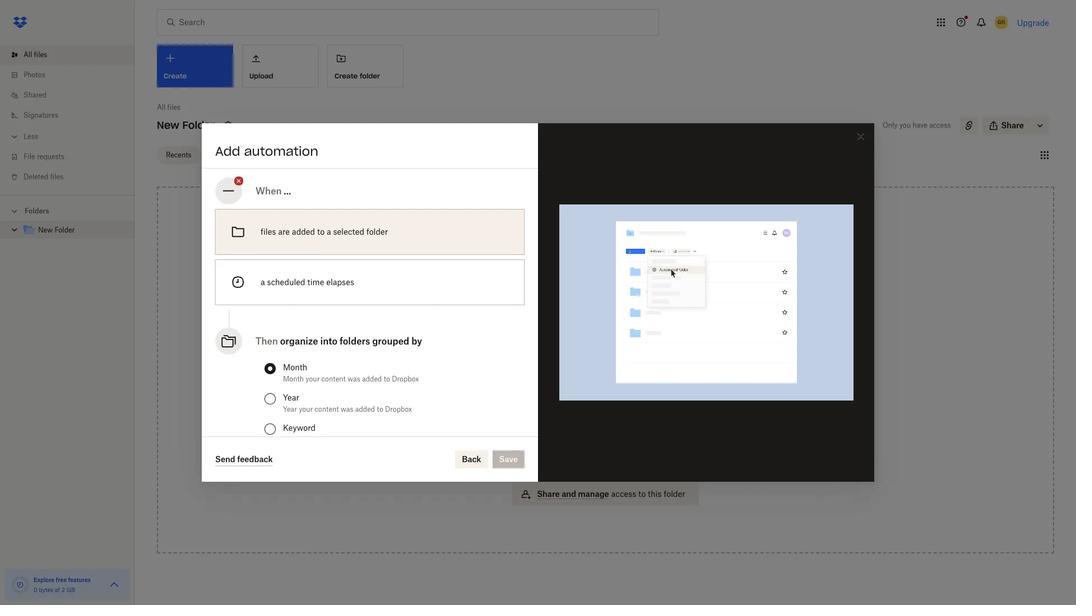 Task type: vqa. For each thing, say whether or not it's contained in the screenshot.
the bottom all files "link"
yes



Task type: locate. For each thing, give the bounding box(es) containing it.
deleted files link
[[9, 167, 135, 187]]

folder
[[183, 119, 215, 132], [55, 226, 75, 234]]

files right deleted
[[50, 173, 63, 181]]

by down keyword
[[305, 436, 313, 444]]

new folder
[[157, 119, 215, 132], [38, 226, 75, 234]]

to down "grouped"
[[384, 375, 390, 384]]

access right the have
[[930, 121, 951, 130]]

access
[[537, 395, 565, 405]]

folder down folders button at the top of the page
[[55, 226, 75, 234]]

bytes
[[39, 587, 53, 594]]

all up the photos
[[24, 50, 32, 59]]

to down month month your content was added to dropbox
[[377, 405, 383, 414]]

content up year year your content was added to dropbox
[[322, 375, 346, 384]]

create folder
[[335, 72, 380, 80]]

quota usage element
[[11, 577, 29, 594]]

content
[[626, 367, 656, 376], [322, 375, 346, 384], [315, 405, 339, 414]]

0 vertical spatial all
[[24, 50, 32, 59]]

folders
[[25, 207, 49, 215]]

this
[[567, 395, 581, 405], [648, 490, 662, 499]]

1 horizontal spatial all
[[157, 103, 166, 112]]

your inside month month your content was added to dropbox
[[306, 375, 320, 384]]

access this folder from your desktop
[[537, 395, 675, 405]]

Month radio
[[265, 363, 276, 375]]

folder inside add automation dialog
[[367, 227, 388, 237]]

month down organize
[[283, 375, 304, 384]]

all up recents "button"
[[157, 103, 166, 112]]

0 horizontal spatial all
[[24, 50, 32, 59]]

added up year year your content was added to dropbox
[[362, 375, 382, 384]]

new up recents
[[157, 119, 179, 132]]

dropbox inside year year your content was added to dropbox
[[385, 405, 412, 414]]

0 horizontal spatial by
[[305, 436, 313, 444]]

shared
[[24, 91, 47, 99]]

1 vertical spatial all files
[[157, 103, 181, 112]]

1 vertical spatial all files link
[[157, 102, 181, 113]]

more
[[556, 367, 576, 376]]

was
[[348, 375, 360, 384], [341, 405, 354, 414]]

folder
[[360, 72, 380, 80], [367, 227, 388, 237], [583, 395, 605, 405], [664, 490, 686, 499]]

1 vertical spatial access
[[612, 490, 637, 499]]

was for year
[[341, 405, 354, 414]]

share
[[1002, 121, 1025, 130], [537, 490, 560, 499]]

file
[[24, 153, 35, 161]]

drop files here to upload, or use the 'upload' button
[[558, 298, 654, 320]]

month right month radio
[[283, 363, 308, 372]]

list containing all files
[[0, 38, 135, 195]]

manage
[[578, 490, 609, 499]]

to
[[317, 227, 325, 237], [616, 298, 624, 307], [600, 367, 607, 376], [384, 375, 390, 384], [377, 405, 383, 414], [639, 490, 646, 499]]

0 vertical spatial new folder
[[157, 119, 215, 132]]

a left selected
[[327, 227, 331, 237]]

to inside "drop files here to upload, or use the 'upload' button"
[[616, 298, 624, 307]]

all files
[[24, 50, 47, 59], [157, 103, 181, 112]]

0 vertical spatial folder
[[183, 119, 215, 132]]

new
[[157, 119, 179, 132], [38, 226, 53, 234]]

added inside month month your content was added to dropbox
[[362, 375, 382, 384]]

1 horizontal spatial a
[[327, 227, 331, 237]]

add automation
[[215, 144, 318, 159]]

was up year year your content was added to dropbox
[[348, 375, 360, 384]]

your for month
[[306, 375, 320, 384]]

content inside year year your content was added to dropbox
[[315, 405, 339, 414]]

your for year
[[299, 405, 313, 414]]

1 vertical spatial this
[[648, 490, 662, 499]]

added up keywords
[[355, 405, 375, 414]]

all files link up recents
[[157, 102, 181, 113]]

was inside year year your content was added to dropbox
[[341, 405, 354, 414]]

year
[[283, 393, 299, 403], [283, 405, 297, 414]]

all files up recents
[[157, 103, 181, 112]]

new down folders
[[38, 226, 53, 234]]

1 vertical spatial new folder
[[38, 226, 75, 234]]

only
[[883, 121, 898, 130]]

0 horizontal spatial this
[[567, 395, 581, 405]]

are
[[278, 227, 290, 237]]

0 horizontal spatial access
[[612, 490, 637, 499]]

add automation dialog
[[202, 123, 875, 482]]

time
[[308, 278, 324, 287]]

0 vertical spatial month
[[283, 363, 308, 372]]

0 horizontal spatial a
[[261, 278, 265, 287]]

desktop
[[645, 395, 675, 405]]

files up the
[[579, 298, 595, 307]]

1 horizontal spatial access
[[930, 121, 951, 130]]

year year your content was added to dropbox
[[283, 393, 412, 414]]

a left the scheduled
[[261, 278, 265, 287]]

then organize into folders grouped by
[[256, 336, 422, 347]]

content right 'add'
[[626, 367, 656, 376]]

files are added to a selected folder
[[261, 227, 388, 237]]

0 vertical spatial was
[[348, 375, 360, 384]]

1 vertical spatial your
[[627, 395, 643, 405]]

keyword group by specific keywords
[[283, 423, 371, 444]]

was inside month month your content was added to dropbox
[[348, 375, 360, 384]]

here
[[597, 298, 614, 307]]

1 horizontal spatial new folder
[[157, 119, 215, 132]]

photos
[[24, 71, 45, 79]]

added inside year year your content was added to dropbox
[[355, 405, 375, 414]]

1 vertical spatial dropbox
[[385, 405, 412, 414]]

1 vertical spatial year
[[283, 405, 297, 414]]

2 month from the top
[[283, 375, 304, 384]]

upgrade link
[[1018, 18, 1050, 27]]

Year radio
[[265, 394, 276, 405]]

added
[[292, 227, 315, 237], [362, 375, 382, 384], [355, 405, 375, 414]]

0 vertical spatial dropbox
[[392, 375, 419, 384]]

access
[[930, 121, 951, 130], [612, 490, 637, 499]]

content for month
[[322, 375, 346, 384]]

dropbox
[[392, 375, 419, 384], [385, 405, 412, 414]]

into
[[321, 336, 338, 347]]

of
[[55, 587, 60, 594]]

1 vertical spatial was
[[341, 405, 354, 414]]

add
[[609, 367, 624, 376]]

starred
[[214, 151, 238, 159]]

added for month
[[362, 375, 382, 384]]

your
[[306, 375, 320, 384], [627, 395, 643, 405], [299, 405, 313, 414]]

all
[[24, 50, 32, 59], [157, 103, 166, 112]]

your down organize
[[306, 375, 320, 384]]

1 vertical spatial added
[[362, 375, 382, 384]]

upgrade
[[1018, 18, 1050, 27]]

all files up the photos
[[24, 50, 47, 59]]

your up keyword
[[299, 405, 313, 414]]

2
[[62, 587, 65, 594]]

1 vertical spatial by
[[305, 436, 313, 444]]

free
[[56, 577, 67, 584]]

1 horizontal spatial all files link
[[157, 102, 181, 113]]

create folder button
[[328, 45, 404, 87]]

year up keyword
[[283, 405, 297, 414]]

access inside more ways to add content element
[[612, 490, 637, 499]]

0 vertical spatial added
[[292, 227, 315, 237]]

'upload'
[[597, 310, 627, 320]]

by right "grouped"
[[412, 336, 422, 347]]

by
[[412, 336, 422, 347], [305, 436, 313, 444]]

to right here
[[616, 298, 624, 307]]

or
[[558, 310, 566, 320]]

your inside year year your content was added to dropbox
[[299, 405, 313, 414]]

files inside list item
[[34, 50, 47, 59]]

a
[[327, 227, 331, 237], [261, 278, 265, 287]]

1 vertical spatial all
[[157, 103, 166, 112]]

dropbox inside month month your content was added to dropbox
[[392, 375, 419, 384]]

create
[[335, 72, 358, 80]]

import
[[537, 427, 564, 436]]

content inside month month your content was added to dropbox
[[322, 375, 346, 384]]

0 horizontal spatial new folder
[[38, 226, 75, 234]]

folder up recents
[[183, 119, 215, 132]]

was up the keyword group by specific keywords
[[341, 405, 354, 414]]

0 horizontal spatial share
[[537, 490, 560, 499]]

then
[[256, 336, 278, 347]]

more ways to add content element
[[511, 366, 701, 517]]

list
[[0, 38, 135, 195]]

deleted files
[[24, 173, 63, 181]]

0 vertical spatial access
[[930, 121, 951, 130]]

files
[[34, 50, 47, 59], [167, 103, 181, 112], [50, 173, 63, 181], [261, 227, 276, 237], [579, 298, 595, 307], [571, 458, 587, 468]]

your right from
[[627, 395, 643, 405]]

1 vertical spatial new
[[38, 226, 53, 234]]

share inside more ways to add content element
[[537, 490, 560, 499]]

0 vertical spatial by
[[412, 336, 422, 347]]

all files link
[[9, 45, 135, 65], [157, 102, 181, 113]]

0 vertical spatial all files
[[24, 50, 47, 59]]

less
[[24, 132, 38, 141]]

explore free features 0 bytes of 2 gb
[[34, 577, 91, 594]]

to left 'add'
[[600, 367, 607, 376]]

drop
[[558, 298, 577, 307]]

0 vertical spatial share
[[1002, 121, 1025, 130]]

Keyword radio
[[265, 424, 276, 435]]

1 horizontal spatial new
[[157, 119, 179, 132]]

added right are
[[292, 227, 315, 237]]

0 vertical spatial this
[[567, 395, 581, 405]]

new inside new folder link
[[38, 226, 53, 234]]

files right request
[[571, 458, 587, 468]]

signatures
[[24, 111, 58, 119]]

0 vertical spatial new
[[157, 119, 179, 132]]

files up the photos
[[34, 50, 47, 59]]

add
[[215, 144, 240, 159]]

1 vertical spatial folder
[[55, 226, 75, 234]]

0 vertical spatial year
[[283, 393, 299, 403]]

scheduled
[[267, 278, 305, 287]]

you
[[900, 121, 911, 130]]

new folder up recents
[[157, 119, 215, 132]]

0 vertical spatial your
[[306, 375, 320, 384]]

new folder down folders button at the top of the page
[[38, 226, 75, 234]]

2 vertical spatial added
[[355, 405, 375, 414]]

1 horizontal spatial by
[[412, 336, 422, 347]]

2 vertical spatial your
[[299, 405, 313, 414]]

import button
[[513, 421, 699, 443]]

1 horizontal spatial this
[[648, 490, 662, 499]]

1 vertical spatial share
[[537, 490, 560, 499]]

1 horizontal spatial share
[[1002, 121, 1025, 130]]

files left are
[[261, 227, 276, 237]]

0 horizontal spatial all files
[[24, 50, 47, 59]]

selected
[[333, 227, 365, 237]]

year right year radio
[[283, 393, 299, 403]]

photos link
[[9, 65, 135, 85]]

0 horizontal spatial new
[[38, 226, 53, 234]]

request
[[537, 458, 569, 468]]

1 year from the top
[[283, 393, 299, 403]]

access right manage
[[612, 490, 637, 499]]

1 vertical spatial month
[[283, 375, 304, 384]]

...
[[284, 186, 291, 197]]

less image
[[9, 131, 20, 142]]

0 horizontal spatial all files link
[[9, 45, 135, 65]]

all files link up shared link
[[9, 45, 135, 65]]

content up the keyword group by specific keywords
[[315, 405, 339, 414]]

share inside button
[[1002, 121, 1025, 130]]

feedback
[[237, 455, 273, 464]]



Task type: describe. For each thing, give the bounding box(es) containing it.
starred button
[[205, 146, 247, 164]]

upload,
[[626, 298, 654, 307]]

send feedback
[[215, 455, 273, 464]]

2 year from the top
[[283, 405, 297, 414]]

was for month
[[348, 375, 360, 384]]

automation
[[244, 144, 318, 159]]

added for year
[[355, 405, 375, 414]]

more ways to add content
[[556, 367, 656, 376]]

use
[[568, 310, 581, 320]]

dropbox for month
[[392, 375, 419, 384]]

content for year
[[315, 405, 339, 414]]

gb
[[67, 587, 75, 594]]

request files button
[[513, 452, 699, 474]]

month month your content was added to dropbox
[[283, 363, 419, 384]]

files inside "drop files here to upload, or use the 'upload' button"
[[579, 298, 595, 307]]

elapses
[[327, 278, 354, 287]]

folders
[[340, 336, 370, 347]]

dropbox image
[[9, 11, 31, 34]]

deleted
[[24, 173, 48, 181]]

only you have access
[[883, 121, 951, 130]]

0
[[34, 587, 37, 594]]

and
[[562, 490, 576, 499]]

recents button
[[157, 146, 201, 164]]

your inside more ways to add content element
[[627, 395, 643, 405]]

to inside year year your content was added to dropbox
[[377, 405, 383, 414]]

signatures link
[[9, 105, 135, 126]]

files inside button
[[571, 458, 587, 468]]

access for manage
[[612, 490, 637, 499]]

send feedback button
[[215, 453, 273, 467]]

new folder inside new folder link
[[38, 226, 75, 234]]

back button
[[456, 451, 488, 469]]

share for share
[[1002, 121, 1025, 130]]

when
[[256, 186, 282, 197]]

explore
[[34, 577, 55, 584]]

button
[[629, 310, 654, 320]]

files inside add automation dialog
[[261, 227, 276, 237]]

folders button
[[0, 202, 135, 219]]

group
[[283, 436, 303, 444]]

all inside list item
[[24, 50, 32, 59]]

to inside month month your content was added to dropbox
[[384, 375, 390, 384]]

all files inside list item
[[24, 50, 47, 59]]

access for have
[[930, 121, 951, 130]]

ways
[[578, 367, 598, 376]]

1 month from the top
[[283, 363, 308, 372]]

0 vertical spatial a
[[327, 227, 331, 237]]

share for share and manage access to this folder
[[537, 490, 560, 499]]

request files
[[537, 458, 587, 468]]

send
[[215, 455, 235, 464]]

grouped
[[373, 336, 410, 347]]

features
[[68, 577, 91, 584]]

recents
[[166, 151, 192, 159]]

keywords
[[341, 436, 371, 444]]

all files list item
[[0, 45, 135, 65]]

dropbox for year
[[385, 405, 412, 414]]

requests
[[37, 153, 64, 161]]

have
[[913, 121, 928, 130]]

keyword
[[283, 423, 316, 433]]

new folder link
[[22, 223, 126, 238]]

by inside the keyword group by specific keywords
[[305, 436, 313, 444]]

shared link
[[9, 85, 135, 105]]

back
[[462, 455, 481, 464]]

0 vertical spatial all files link
[[9, 45, 135, 65]]

share and manage access to this folder
[[537, 490, 686, 499]]

1 horizontal spatial folder
[[183, 119, 215, 132]]

folder inside button
[[360, 72, 380, 80]]

file requests
[[24, 153, 64, 161]]

from
[[607, 395, 624, 405]]

share button
[[983, 117, 1031, 135]]

files up recents
[[167, 103, 181, 112]]

to left selected
[[317, 227, 325, 237]]

1 horizontal spatial all files
[[157, 103, 181, 112]]

a scheduled time elapses
[[261, 278, 354, 287]]

the
[[583, 310, 595, 320]]

to down request files button
[[639, 490, 646, 499]]

0 horizontal spatial folder
[[55, 226, 75, 234]]

1 vertical spatial a
[[261, 278, 265, 287]]

specific
[[315, 436, 339, 444]]

organize
[[280, 336, 318, 347]]

file requests link
[[9, 147, 135, 167]]



